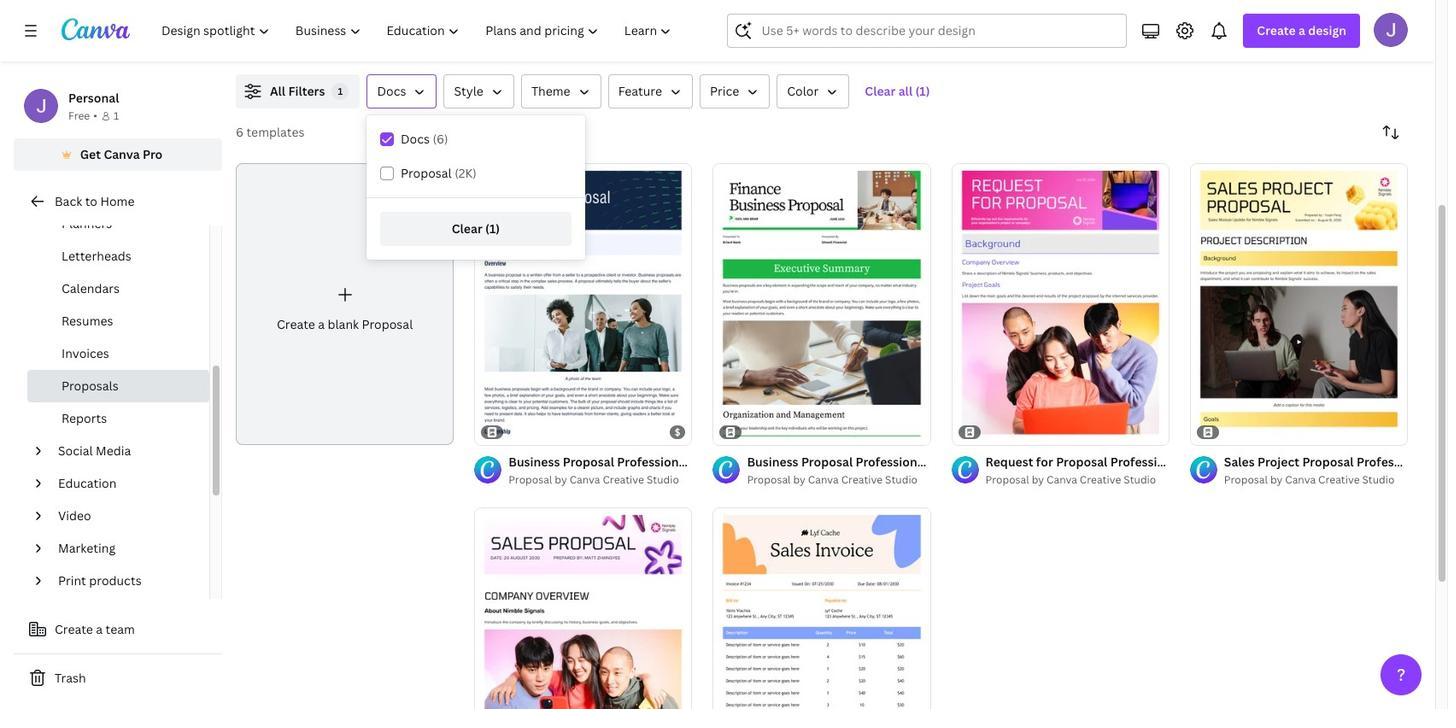 Task type: describe. For each thing, give the bounding box(es) containing it.
a for blank
[[318, 316, 325, 332]]

personal
[[68, 90, 119, 106]]

canva for the request for proposal professional doc in purple pink yellow tactile 3d style image
[[1047, 473, 1078, 487]]

feature
[[618, 83, 662, 99]]

trash link
[[14, 661, 222, 696]]

studio for proposal by canva creative studio link corresponding to the request for proposal professional doc in purple pink yellow tactile 3d style image
[[1124, 473, 1156, 487]]

feature button
[[608, 74, 693, 109]]

letterheads
[[62, 248, 131, 264]]

theme
[[531, 83, 571, 99]]

free •
[[68, 109, 97, 123]]

all filters
[[270, 83, 325, 99]]

proposal by canva creative studio link for the request for proposal professional doc in purple pink yellow tactile 3d style image
[[986, 472, 1170, 489]]

docs button
[[367, 74, 437, 109]]

price
[[710, 83, 739, 99]]

request for proposal professional doc in purple pink yellow tactile 3d style image
[[952, 163, 1170, 445]]

team
[[106, 621, 135, 637]]

design
[[1309, 22, 1347, 38]]

sales project proposal professional doc in yellow white pink tactile 3d style image
[[1190, 163, 1408, 445]]

0 horizontal spatial 1
[[114, 109, 119, 123]]

sales proposal professional doc in beige green pink dynamic professional style image
[[713, 508, 931, 709]]

create a team
[[55, 621, 135, 637]]

pro
[[143, 146, 163, 162]]

•
[[93, 109, 97, 123]]

create a design button
[[1244, 14, 1360, 48]]

create for create a blank proposal
[[277, 316, 315, 332]]

proposal by canva creative studio for proposal by canva creative studio link corresponding to the request for proposal professional doc in purple pink yellow tactile 3d style image
[[986, 473, 1156, 487]]

clear (1) button
[[380, 212, 572, 246]]

video link
[[51, 500, 199, 532]]

6
[[236, 124, 244, 140]]

calendars
[[62, 280, 120, 297]]

create a blank proposal element
[[236, 163, 454, 445]]

Sort by button
[[1374, 115, 1408, 150]]

create a blank proposal
[[277, 316, 413, 332]]

planners
[[62, 215, 112, 232]]

studio for proposal by canva creative studio link corresponding to sales project proposal professional doc in yellow white pink tactile 3d style image
[[1363, 473, 1395, 487]]

clear (1)
[[452, 220, 500, 237]]

proposal for sales project proposal professional doc in yellow white pink tactile 3d style image
[[1224, 473, 1268, 487]]

all
[[899, 83, 913, 99]]

back to home
[[55, 193, 135, 209]]

resumes link
[[27, 305, 209, 338]]

home
[[100, 193, 135, 209]]

print products
[[58, 573, 142, 589]]

proposal for business proposal professional doc in dark blue green abstract professional style image
[[509, 473, 552, 487]]

(6)
[[433, 131, 448, 147]]

create a design
[[1257, 22, 1347, 38]]

a for team
[[96, 621, 103, 637]]

create a blank proposal link
[[236, 163, 454, 445]]

proposal by canva creative studio link for sales project proposal professional doc in yellow white pink tactile 3d style image
[[1224, 472, 1408, 489]]

0 vertical spatial 1
[[338, 85, 343, 97]]

(2k)
[[455, 165, 477, 181]]

social
[[58, 443, 93, 459]]

style button
[[444, 74, 514, 109]]

products
[[89, 573, 142, 589]]

business proposal professional doc in green white traditional corporate style image
[[713, 163, 931, 445]]

a for design
[[1299, 22, 1306, 38]]

canva for business proposal professional doc in dark blue green abstract professional style image
[[570, 473, 600, 487]]

back
[[55, 193, 82, 209]]

proposal inside 'link'
[[362, 316, 413, 332]]

color button
[[777, 74, 850, 109]]

0 horizontal spatial (1)
[[485, 220, 500, 237]]

creative for proposal by canva creative studio link associated with business proposal professional doc in dark blue green abstract professional style image
[[603, 473, 644, 487]]

docs for docs
[[377, 83, 406, 99]]

social media link
[[51, 435, 199, 467]]

proposals
[[62, 378, 119, 394]]

Search search field
[[762, 15, 1116, 47]]



Task type: vqa. For each thing, say whether or not it's contained in the screenshot.
you.
no



Task type: locate. For each thing, give the bounding box(es) containing it.
back to home link
[[14, 185, 222, 219]]

1 proposal by canva creative studio link from the left
[[509, 472, 692, 489]]

templates
[[246, 124, 305, 140]]

proposal for business proposal professional doc in green white traditional corporate style image
[[747, 473, 791, 487]]

1 vertical spatial docs
[[401, 131, 430, 147]]

top level navigation element
[[150, 14, 687, 48]]

proposal by canva creative studio link for business proposal professional doc in green white traditional corporate style image
[[747, 472, 931, 489]]

1 vertical spatial clear
[[452, 220, 483, 237]]

1 horizontal spatial (1)
[[916, 83, 930, 99]]

price button
[[700, 74, 770, 109]]

1 by from the left
[[555, 473, 567, 487]]

4 creative from the left
[[1319, 473, 1360, 487]]

trash
[[55, 670, 86, 686]]

creative for proposal by canva creative studio link for business proposal professional doc in green white traditional corporate style image
[[841, 473, 883, 487]]

a
[[1299, 22, 1306, 38], [318, 316, 325, 332], [96, 621, 103, 637]]

1 studio from the left
[[647, 473, 679, 487]]

marketing link
[[51, 532, 199, 565]]

a inside button
[[96, 621, 103, 637]]

jacob simon image
[[1374, 13, 1408, 47]]

video
[[58, 508, 91, 524]]

planners link
[[27, 208, 209, 240]]

letterheads link
[[27, 240, 209, 273]]

creative for proposal by canva creative studio link corresponding to sales project proposal professional doc in yellow white pink tactile 3d style image
[[1319, 473, 1360, 487]]

a left team
[[96, 621, 103, 637]]

4 proposal by canva creative studio link from the left
[[1224, 472, 1408, 489]]

1 filter options selected element
[[332, 83, 349, 100]]

by for proposal by canva creative studio link associated with business proposal professional doc in dark blue green abstract professional style image
[[555, 473, 567, 487]]

docs inside button
[[377, 83, 406, 99]]

1 right •
[[114, 109, 119, 123]]

0 vertical spatial (1)
[[916, 83, 930, 99]]

print products link
[[51, 565, 199, 597]]

to
[[85, 193, 97, 209]]

get canva pro
[[80, 146, 163, 162]]

0 horizontal spatial create
[[55, 621, 93, 637]]

filters
[[288, 83, 325, 99]]

create for create a team
[[55, 621, 93, 637]]

2 creative from the left
[[841, 473, 883, 487]]

a left design
[[1299, 22, 1306, 38]]

3 by from the left
[[1032, 473, 1044, 487]]

creative for proposal by canva creative studio link corresponding to the request for proposal professional doc in purple pink yellow tactile 3d style image
[[1080, 473, 1121, 487]]

reports
[[62, 410, 107, 426]]

a inside 'link'
[[318, 316, 325, 332]]

None search field
[[728, 14, 1127, 48]]

proposal by canva creative studio for proposal by canva creative studio link associated with business proposal professional doc in dark blue green abstract professional style image
[[509, 473, 679, 487]]

1 vertical spatial create
[[277, 316, 315, 332]]

proposal by canva creative studio for proposal by canva creative studio link for business proposal professional doc in green white traditional corporate style image
[[747, 473, 918, 487]]

4 proposal by canva creative studio from the left
[[1224, 473, 1395, 487]]

by for proposal by canva creative studio link for business proposal professional doc in green white traditional corporate style image
[[793, 473, 806, 487]]

1 horizontal spatial 1
[[338, 85, 343, 97]]

create inside 'link'
[[277, 316, 315, 332]]

create left design
[[1257, 22, 1296, 38]]

proposal by canva creative studio link
[[509, 472, 692, 489], [747, 472, 931, 489], [986, 472, 1170, 489], [1224, 472, 1408, 489]]

proposal by canva creative studio
[[509, 473, 679, 487], [747, 473, 918, 487], [986, 473, 1156, 487], [1224, 473, 1395, 487]]

0 horizontal spatial clear
[[452, 220, 483, 237]]

canva for business proposal professional doc in green white traditional corporate style image
[[808, 473, 839, 487]]

clear for clear all (1)
[[865, 83, 896, 99]]

studio for proposal by canva creative studio link for business proposal professional doc in green white traditional corporate style image
[[885, 473, 918, 487]]

1 proposal by canva creative studio from the left
[[509, 473, 679, 487]]

by for proposal by canva creative studio link corresponding to sales project proposal professional doc in yellow white pink tactile 3d style image
[[1271, 473, 1283, 487]]

1 vertical spatial a
[[318, 316, 325, 332]]

theme button
[[521, 74, 601, 109]]

create left team
[[55, 621, 93, 637]]

media
[[96, 443, 131, 459]]

3 studio from the left
[[1124, 473, 1156, 487]]

proposal for the request for proposal professional doc in purple pink yellow tactile 3d style image
[[986, 473, 1030, 487]]

docs for docs (6)
[[401, 131, 430, 147]]

1 proposal templates image from the left
[[1044, 0, 1408, 54]]

calendars link
[[27, 273, 209, 305]]

3 proposal by canva creative studio link from the left
[[986, 472, 1170, 489]]

invoices
[[62, 345, 109, 361]]

create a team button
[[14, 613, 222, 647]]

$
[[675, 426, 681, 438]]

1 vertical spatial (1)
[[485, 220, 500, 237]]

clear down (2k)
[[452, 220, 483, 237]]

2 horizontal spatial a
[[1299, 22, 1306, 38]]

docs right "1 filter options selected" element
[[377, 83, 406, 99]]

invoices link
[[27, 338, 209, 370]]

proposal (2k)
[[401, 165, 477, 181]]

1
[[338, 85, 343, 97], [114, 109, 119, 123]]

clear left the all
[[865, 83, 896, 99]]

a inside dropdown button
[[1299, 22, 1306, 38]]

2 studio from the left
[[885, 473, 918, 487]]

sales proposal professional doc in black pink purple tactile 3d style image
[[474, 508, 692, 709]]

by
[[555, 473, 567, 487], [793, 473, 806, 487], [1032, 473, 1044, 487], [1271, 473, 1283, 487]]

2 proposal by canva creative studio from the left
[[747, 473, 918, 487]]

style
[[454, 83, 484, 99]]

a left the blank
[[318, 316, 325, 332]]

(1)
[[916, 83, 930, 99], [485, 220, 500, 237]]

0 vertical spatial create
[[1257, 22, 1296, 38]]

proposal
[[401, 165, 452, 181], [362, 316, 413, 332], [509, 473, 552, 487], [747, 473, 791, 487], [986, 473, 1030, 487], [1224, 473, 1268, 487]]

education link
[[51, 467, 199, 500]]

create left the blank
[[277, 316, 315, 332]]

color
[[787, 83, 819, 99]]

studio
[[647, 473, 679, 487], [885, 473, 918, 487], [1124, 473, 1156, 487], [1363, 473, 1395, 487]]

canva for sales project proposal professional doc in yellow white pink tactile 3d style image
[[1285, 473, 1316, 487]]

free
[[68, 109, 90, 123]]

all
[[270, 83, 285, 99]]

docs left (6)
[[401, 131, 430, 147]]

get
[[80, 146, 101, 162]]

2 vertical spatial a
[[96, 621, 103, 637]]

resumes
[[62, 313, 113, 329]]

docs
[[377, 83, 406, 99], [401, 131, 430, 147]]

proposal by canva creative studio for proposal by canva creative studio link corresponding to sales project proposal professional doc in yellow white pink tactile 3d style image
[[1224, 473, 1395, 487]]

get canva pro button
[[14, 138, 222, 171]]

create
[[1257, 22, 1296, 38], [277, 316, 315, 332], [55, 621, 93, 637]]

print
[[58, 573, 86, 589]]

1 horizontal spatial create
[[277, 316, 315, 332]]

education
[[58, 475, 116, 491]]

2 proposal templates image from the left
[[1151, 0, 1301, 23]]

canva
[[104, 146, 140, 162], [570, 473, 600, 487], [808, 473, 839, 487], [1047, 473, 1078, 487], [1285, 473, 1316, 487]]

1 horizontal spatial clear
[[865, 83, 896, 99]]

proposal by canva creative studio link for business proposal professional doc in dark blue green abstract professional style image
[[509, 472, 692, 489]]

0 vertical spatial clear
[[865, 83, 896, 99]]

studio for proposal by canva creative studio link associated with business proposal professional doc in dark blue green abstract professional style image
[[647, 473, 679, 487]]

create inside dropdown button
[[1257, 22, 1296, 38]]

clear all (1) button
[[857, 74, 939, 109]]

3 creative from the left
[[1080, 473, 1121, 487]]

4 by from the left
[[1271, 473, 1283, 487]]

clear for clear (1)
[[452, 220, 483, 237]]

reports link
[[27, 402, 209, 435]]

4 studio from the left
[[1363, 473, 1395, 487]]

2 horizontal spatial create
[[1257, 22, 1296, 38]]

proposal templates image
[[1044, 0, 1408, 54], [1151, 0, 1301, 23]]

1 vertical spatial 1
[[114, 109, 119, 123]]

6 templates
[[236, 124, 305, 140]]

1 creative from the left
[[603, 473, 644, 487]]

2 by from the left
[[793, 473, 806, 487]]

create for create a design
[[1257, 22, 1296, 38]]

0 horizontal spatial a
[[96, 621, 103, 637]]

1 right the filters on the top left
[[338, 85, 343, 97]]

2 proposal by canva creative studio link from the left
[[747, 472, 931, 489]]

business proposal professional doc in dark blue green abstract professional style image
[[474, 163, 692, 445]]

docs (6)
[[401, 131, 448, 147]]

marketing
[[58, 540, 115, 556]]

1 horizontal spatial a
[[318, 316, 325, 332]]

by for proposal by canva creative studio link corresponding to the request for proposal professional doc in purple pink yellow tactile 3d style image
[[1032, 473, 1044, 487]]

0 vertical spatial a
[[1299, 22, 1306, 38]]

blank
[[328, 316, 359, 332]]

0 vertical spatial docs
[[377, 83, 406, 99]]

canva inside button
[[104, 146, 140, 162]]

create inside button
[[55, 621, 93, 637]]

social media
[[58, 443, 131, 459]]

clear all (1)
[[865, 83, 930, 99]]

clear
[[865, 83, 896, 99], [452, 220, 483, 237]]

2 vertical spatial create
[[55, 621, 93, 637]]

3 proposal by canva creative studio from the left
[[986, 473, 1156, 487]]

creative
[[603, 473, 644, 487], [841, 473, 883, 487], [1080, 473, 1121, 487], [1319, 473, 1360, 487]]



